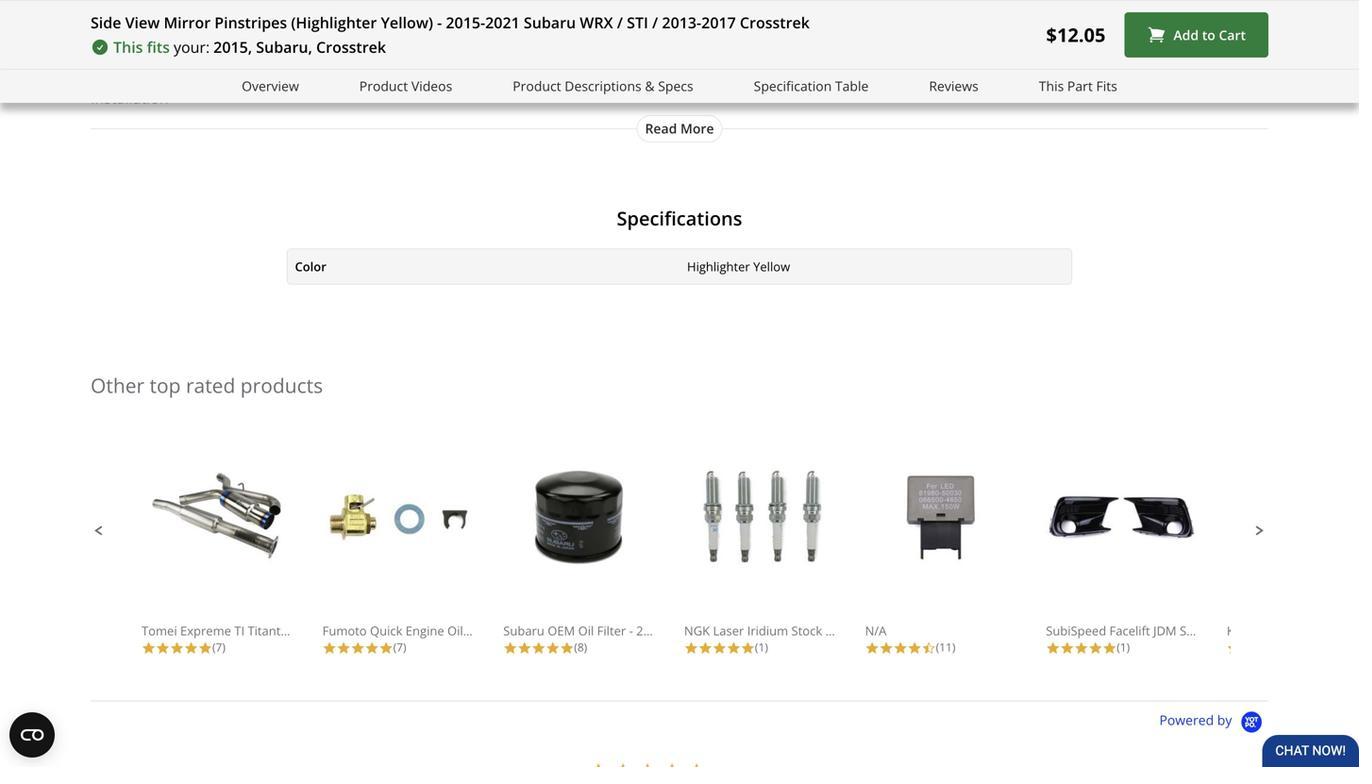 Task type: vqa. For each thing, say whether or not it's contained in the screenshot.
System inside the 5 In Stock 715315BK COBB SF Intake System w/ Airbox - 2015+ STI-Black
no



Task type: locate. For each thing, give the bounding box(es) containing it.
videos
[[411, 77, 452, 95]]

0 horizontal spatial is
[[215, 113, 226, 133]]

pinstripe
[[537, 163, 600, 183], [791, 163, 854, 183]]

a up dishwasher
[[496, 113, 505, 133]]

2 horizontal spatial 2015+
[[636, 622, 671, 639]]

overview
[[242, 77, 299, 95]]

2 vertical spatial sti
[[283, 63, 304, 83]]

1 recommended. from the left
[[230, 113, 338, 133]]

0 horizontal spatial your
[[144, 163, 176, 183]]

wet up remove
[[741, 138, 766, 158]]

0 horizontal spatial bumper
[[391, 188, 447, 208]]

wrx down 'our'
[[580, 12, 613, 33]]

0 horizontal spatial recommended.
[[230, 113, 338, 133]]

2 7 total reviews element from the left
[[322, 639, 474, 655]]

to left dry.
[[591, 188, 605, 208]]

oil inside subaru oem oil filter - 2015+ wrx link
[[578, 622, 594, 639]]

and up water,
[[623, 113, 650, 133]]

read
[[645, 119, 677, 137]]

0 vertical spatial subaru
[[524, 12, 576, 33]]

0 vertical spatial bumper
[[797, 138, 853, 158]]

1 horizontal spatial wrx
[[580, 12, 613, 33]]

wet right a
[[104, 113, 130, 133]]

vehicle.
[[723, 38, 776, 58], [180, 163, 233, 183]]

engine
[[406, 622, 444, 639]]

7 star image from the left
[[727, 641, 741, 655]]

and up remove
[[710, 138, 737, 158]]

8 star image from the left
[[503, 641, 518, 655]]

oil right oem
[[578, 622, 594, 639]]

simple
[[217, 38, 263, 58]]

other
[[91, 372, 144, 399]]

mixture
[[508, 113, 563, 133], [420, 163, 475, 183]]

2 horizontal spatial your
[[687, 38, 719, 58]]

wetting.
[[489, 188, 545, 208]]

sti right 'our'
[[599, 0, 619, 9]]

to right 'add'
[[1202, 26, 1216, 44]]

1 total reviews element
[[684, 639, 835, 655], [1046, 639, 1197, 655]]

9 star image from the left
[[518, 641, 532, 655]]

cup
[[580, 138, 606, 158]]

13 star image from the left
[[1046, 641, 1060, 655]]

here's
[[91, 38, 135, 58]]

fits left both
[[780, 38, 804, 58]]

is right installation
[[215, 113, 226, 133]]

drop
[[373, 138, 407, 158]]

soap left in
[[513, 138, 547, 158]]

product inside product descriptions & specs link
[[513, 77, 561, 95]]

recommended. down specification
[[713, 113, 821, 133]]

0 vertical spatial crosstrek
[[740, 12, 810, 33]]

and down wet
[[259, 188, 286, 208]]

this left part
[[1039, 77, 1064, 95]]

with up "2017" on the top
[[694, 0, 724, 9]]

2 (1) from the left
[[1117, 639, 1130, 655]]

product descriptions & specs link
[[513, 76, 693, 97]]

apply
[[290, 188, 328, 208]]

(7) left the ti
[[212, 639, 226, 655]]

1 horizontal spatial area
[[199, 138, 231, 158]]

area up from
[[91, 163, 122, 183]]

crosstrek down (highlighter at the left
[[316, 37, 386, 57]]

a
[[139, 38, 148, 58], [469, 38, 478, 58], [496, 113, 505, 133], [568, 138, 577, 158]]

oil left drain
[[447, 622, 463, 639]]

2 (7) from the left
[[393, 639, 406, 655]]

view
[[125, 12, 160, 33]]

2 star image from the left
[[156, 641, 170, 655]]

wet up drop
[[378, 113, 403, 133]]

mixture up in
[[508, 113, 563, 133]]

1 (7) from the left
[[212, 639, 226, 655]]

fits
[[780, 38, 804, 58], [1096, 77, 1118, 95]]

1 star image from the left
[[142, 641, 156, 655]]

-
[[437, 12, 442, 33], [629, 622, 633, 639]]

subaru left oem
[[503, 622, 544, 639]]

1 vertical spatial this
[[1039, 77, 1064, 95]]

remove
[[706, 163, 760, 183]]

0 horizontal spatial -
[[437, 12, 442, 33]]

ti
[[234, 622, 245, 639]]

1 horizontal spatial this
[[1039, 77, 1064, 95]]

wrx left laser
[[675, 622, 701, 639]]

(1) right laser
[[755, 639, 768, 655]]

crosstrek
[[740, 12, 810, 33], [316, 37, 386, 57]]

6 star image from the left
[[713, 641, 727, 655]]

0 horizontal spatial soap
[[513, 138, 547, 158]]

0 vertical spatial fits
[[780, 38, 804, 58]]

0 horizontal spatial (7)
[[212, 639, 226, 655]]

this down mirror
[[113, 37, 143, 57]]

1 horizontal spatial oil
[[578, 622, 594, 639]]

0 horizontal spatial product
[[359, 77, 408, 95]]

1 1 total reviews element from the left
[[684, 639, 835, 655]]

the down specification
[[770, 138, 793, 158]]

oil inside fumoto quick engine oil drain valve... "link"
[[447, 622, 463, 639]]

with down one
[[356, 163, 387, 183]]

product for product descriptions & specs
[[513, 77, 561, 95]]

with
[[342, 113, 374, 133]]

0 horizontal spatial wrx
[[238, 63, 270, 83]]

2 horizontal spatial wrx
[[675, 622, 701, 639]]

bumper down clean
[[797, 138, 853, 158]]

9 star image from the left
[[865, 641, 879, 655]]

simply
[[656, 163, 702, 183]]

more
[[516, 38, 554, 58]]

a left low
[[139, 38, 148, 58]]

1 vertical spatial bumper
[[391, 188, 447, 208]]

1 horizontal spatial soap
[[585, 113, 619, 133]]

stock
[[791, 622, 822, 639]]

0 horizontal spatial area
[[91, 163, 122, 183]]

your down the then,
[[268, 163, 300, 183]]

powered by
[[1160, 711, 1236, 729]]

1 oil from the left
[[447, 622, 463, 639]]

wrx down the this fits your: 2015, subaru, crosstrek at the left
[[238, 63, 270, 83]]

wrx inside shown on our sti equipped with matte carbon mirror covers. here's a low cost, simple modification that will attract a little more attention towards your vehicle.  fits both rhd and lhd 2015+ wrx / sti / 2015+ crosstreks. installation a wet installation is recommended.  with wet installations a mixture of soap and water is recommended.  clean the application area first.  then, use one drop of dishwasher soap in a cup of water, mix, and wet the bumper area of your vehicle.  wet your fingers with this mixture and the pinstripe pieces.  simply remove the pinstripe from the backing paper and apply it to the bumper after wetting.  allow to dry.
[[238, 63, 270, 83]]

range...
[[856, 622, 901, 639]]

1 horizontal spatial product
[[513, 77, 561, 95]]

1 pinstripe from the left
[[537, 163, 600, 183]]

0 vertical spatial soap
[[585, 113, 619, 133]]

(7)
[[212, 639, 226, 655], [393, 639, 406, 655]]

1 horizontal spatial pinstripe
[[791, 163, 854, 183]]

2 horizontal spatial to
[[1202, 26, 1216, 44]]

(1) for laser
[[755, 639, 768, 655]]

1 horizontal spatial your
[[268, 163, 300, 183]]

(1)
[[755, 639, 768, 655], [1117, 639, 1130, 655]]

1 total reviews element for laser
[[684, 639, 835, 655]]

1 horizontal spatial crosstrek
[[740, 12, 810, 33]]

subaru,
[[256, 37, 312, 57]]

product down "more"
[[513, 77, 561, 95]]

oem
[[548, 622, 575, 639]]

0 horizontal spatial fits
[[780, 38, 804, 58]]

(7) for expreme
[[212, 639, 226, 655]]

empty star image
[[611, 758, 635, 767], [635, 758, 660, 767], [660, 758, 684, 767], [684, 758, 709, 767]]

2 1 total reviews element from the left
[[1046, 639, 1197, 655]]

2015+ right filter at bottom
[[636, 622, 671, 639]]

1 vertical spatial area
[[91, 163, 122, 183]]

water,
[[628, 138, 672, 158]]

allow
[[549, 188, 587, 208]]

specification
[[754, 77, 832, 95]]

0 horizontal spatial (1)
[[755, 639, 768, 655]]

n/a link
[[865, 467, 1016, 639]]

expreme
[[180, 622, 231, 639]]

10 star image from the left
[[560, 641, 574, 655]]

- right filter at bottom
[[629, 622, 633, 639]]

installations
[[407, 113, 492, 133]]

soap
[[585, 113, 619, 133], [513, 138, 547, 158]]

powered by link
[[1160, 711, 1269, 735]]

1 vertical spatial crosstrek
[[316, 37, 386, 57]]

pieces.
[[603, 163, 652, 183]]

sti down equipped
[[627, 12, 648, 33]]

a left little
[[469, 38, 478, 58]]

1 vertical spatial vehicle.
[[180, 163, 233, 183]]

and up installation
[[126, 63, 153, 83]]

soap up cup
[[585, 113, 619, 133]]

crosstrek down the carbon on the right
[[740, 12, 810, 33]]

mixture up after
[[420, 163, 475, 183]]

the down a
[[91, 138, 114, 158]]

(1) left jdm
[[1117, 639, 1130, 655]]

of down application on the top
[[126, 163, 140, 183]]

recommended.
[[230, 113, 338, 133], [713, 113, 821, 133]]

0 vertical spatial with
[[694, 0, 724, 9]]

1 vertical spatial wrx
[[238, 63, 270, 83]]

1 horizontal spatial (7)
[[393, 639, 406, 655]]

0 horizontal spatial this
[[113, 37, 143, 57]]

descriptions
[[565, 77, 642, 95]]

1 7 total reviews element from the left
[[142, 639, 293, 655]]

installation
[[134, 113, 211, 133]]

0 vertical spatial mixture
[[508, 113, 563, 133]]

5 star image from the left
[[351, 641, 365, 655]]

1 horizontal spatial bumper
[[797, 138, 853, 158]]

1 horizontal spatial vehicle.
[[723, 38, 776, 58]]

(7) right back... at bottom left
[[393, 639, 406, 655]]

pinstripe down clean
[[791, 163, 854, 183]]

1 horizontal spatial -
[[629, 622, 633, 639]]

subispeed facelift jdm style drl +...
[[1046, 622, 1253, 639]]

1 (1) from the left
[[755, 639, 768, 655]]

0 horizontal spatial oil
[[447, 622, 463, 639]]

0 horizontal spatial mixture
[[420, 163, 475, 183]]

2 horizontal spatial sti
[[627, 12, 648, 33]]

14 star image from the left
[[1060, 641, 1074, 655]]

tomei expreme ti titantium cat-back... link
[[142, 467, 365, 639]]

vehicle. up backing
[[180, 163, 233, 183]]

11 total reviews element
[[865, 639, 1016, 655]]

/
[[617, 12, 623, 33], [652, 12, 658, 33], [274, 63, 279, 83], [308, 63, 313, 83]]

fits right part
[[1096, 77, 1118, 95]]

1 horizontal spatial fits
[[1096, 77, 1118, 95]]

installation
[[91, 88, 169, 108]]

area left first.
[[199, 138, 231, 158]]

3 star image from the left
[[322, 641, 337, 655]]

/ down subaru,
[[274, 63, 279, 83]]

/ down modification
[[308, 63, 313, 83]]

12 star image from the left
[[908, 641, 922, 655]]

of up cup
[[567, 113, 582, 133]]

11 star image from the left
[[893, 641, 908, 655]]

read more
[[645, 119, 714, 137]]

1 product from the left
[[359, 77, 408, 95]]

7 total reviews element
[[142, 639, 293, 655], [322, 639, 474, 655]]

1 horizontal spatial mixture
[[508, 113, 563, 133]]

1 horizontal spatial 1 total reviews element
[[1046, 639, 1197, 655]]

vehicle. down "2017" on the top
[[723, 38, 776, 58]]

yellow)
[[381, 12, 433, 33]]

product for product videos
[[359, 77, 408, 95]]

0 horizontal spatial wet
[[104, 113, 130, 133]]

color
[[295, 258, 326, 275]]

0 vertical spatial -
[[437, 12, 442, 33]]

koyo aluminum racing link
[[1227, 467, 1359, 639]]

10 star image from the left
[[879, 641, 893, 655]]

and
[[126, 63, 153, 83], [623, 113, 650, 133], [710, 138, 737, 158], [479, 163, 506, 183], [259, 188, 286, 208]]

this
[[113, 37, 143, 57], [1039, 77, 1064, 95]]

fingers
[[304, 163, 353, 183]]

to
[[1202, 26, 1216, 44], [345, 188, 360, 208], [591, 188, 605, 208]]

star image
[[184, 641, 198, 655], [198, 641, 212, 655], [322, 641, 337, 655], [532, 641, 546, 655], [546, 641, 560, 655], [713, 641, 727, 655], [727, 641, 741, 655], [741, 641, 755, 655], [865, 641, 879, 655], [879, 641, 893, 655], [893, 641, 908, 655], [908, 641, 922, 655], [1046, 641, 1060, 655], [1060, 641, 1074, 655], [1227, 641, 1241, 655]]

recommended. up the then,
[[230, 113, 338, 133]]

subispeed facelift jdm style drl +... link
[[1046, 467, 1253, 639]]

is up mix, in the top of the page
[[698, 113, 709, 133]]

it
[[332, 188, 342, 208]]

this for this fits your: 2015, subaru, crosstrek
[[113, 37, 143, 57]]

product
[[359, 77, 408, 95], [513, 77, 561, 95]]

- up attract
[[437, 12, 442, 33]]

area
[[199, 138, 231, 158], [91, 163, 122, 183]]

bumper
[[797, 138, 853, 158], [391, 188, 447, 208]]

add to cart
[[1174, 26, 1246, 44]]

sti down subaru,
[[283, 63, 304, 83]]

our
[[570, 0, 595, 9]]

1 horizontal spatial is
[[698, 113, 709, 133]]

your down "2017" on the top
[[687, 38, 719, 58]]

star image
[[142, 641, 156, 655], [156, 641, 170, 655], [170, 641, 184, 655], [337, 641, 351, 655], [351, 641, 365, 655], [365, 641, 379, 655], [379, 641, 393, 655], [503, 641, 518, 655], [518, 641, 532, 655], [560, 641, 574, 655], [684, 641, 698, 655], [698, 641, 713, 655], [1074, 641, 1089, 655], [1089, 641, 1103, 655], [1103, 641, 1117, 655]]

1 horizontal spatial (1)
[[1117, 639, 1130, 655]]

6 star image from the left
[[365, 641, 379, 655]]

rated
[[186, 372, 235, 399]]

subaru down on
[[524, 12, 576, 33]]

0 vertical spatial this
[[113, 37, 143, 57]]

0 horizontal spatial 7 total reviews element
[[142, 639, 293, 655]]

2 product from the left
[[513, 77, 561, 95]]

15 star image from the left
[[1227, 641, 1241, 655]]

pinstripe up allow
[[537, 163, 600, 183]]

product videos link
[[359, 76, 452, 97]]

1 horizontal spatial to
[[591, 188, 605, 208]]

both
[[808, 38, 841, 58]]

subaru oem oil filter - 2015+ wrx
[[503, 622, 701, 639]]

product down that
[[359, 77, 408, 95]]

0 horizontal spatial 1 total reviews element
[[684, 639, 835, 655]]

7 total reviews element for expreme
[[142, 639, 293, 655]]

1 horizontal spatial recommended.
[[713, 113, 821, 133]]

your down application on the top
[[144, 163, 176, 183]]

2 is from the left
[[698, 113, 709, 133]]

style
[[1180, 622, 1207, 639]]

1 vertical spatial with
[[356, 163, 387, 183]]

8 total reviews element
[[503, 639, 654, 655]]

0 horizontal spatial to
[[345, 188, 360, 208]]

add to cart button
[[1125, 12, 1269, 58]]

bumper down this
[[391, 188, 447, 208]]

lhd
[[157, 63, 187, 83]]

1 star image from the left
[[184, 641, 198, 655]]

highlighter yellow
[[687, 258, 790, 275]]

a right in
[[568, 138, 577, 158]]

2015+ down "cost,"
[[191, 63, 234, 83]]

cart
[[1219, 26, 1246, 44]]

1 horizontal spatial 7 total reviews element
[[322, 639, 474, 655]]

3 star image from the left
[[170, 641, 184, 655]]

drain
[[466, 622, 498, 639]]

fumoto quick engine oil drain valve...
[[322, 622, 541, 639]]

1 vertical spatial soap
[[513, 138, 547, 158]]

yellow
[[753, 258, 790, 275]]

to right it at the left top of page
[[345, 188, 360, 208]]

specification table link
[[754, 76, 869, 97]]

0 vertical spatial wrx
[[580, 12, 613, 33]]

2015+ down modification
[[317, 63, 361, 83]]

fumoto
[[322, 622, 367, 639]]

1 horizontal spatial sti
[[599, 0, 619, 9]]

cat-
[[306, 622, 329, 639]]

(11)
[[936, 639, 956, 655]]

facelift
[[1110, 622, 1150, 639]]

your
[[687, 38, 719, 58], [144, 163, 176, 183], [268, 163, 300, 183]]

0 horizontal spatial pinstripe
[[537, 163, 600, 183]]

2 oil from the left
[[578, 622, 594, 639]]



Task type: describe. For each thing, give the bounding box(es) containing it.
1 vertical spatial sti
[[627, 12, 648, 33]]

2017
[[701, 12, 736, 33]]

2 star image from the left
[[198, 641, 212, 655]]

covers.
[[140, 13, 190, 34]]

back...
[[329, 622, 365, 639]]

from
[[91, 188, 125, 208]]

water
[[654, 113, 694, 133]]

4 empty star image from the left
[[684, 758, 709, 767]]

wet
[[237, 163, 264, 183]]

12 star image from the left
[[698, 641, 713, 655]]

the up wetting.
[[510, 163, 533, 183]]

4 star image from the left
[[532, 641, 546, 655]]

this
[[391, 163, 416, 183]]

1 horizontal spatial with
[[694, 0, 724, 9]]

highlighter
[[687, 258, 750, 275]]

on
[[548, 0, 566, 9]]

racing
[[1321, 622, 1359, 639]]

7 star image from the left
[[379, 641, 393, 655]]

reviews link
[[929, 76, 979, 97]]

n/a
[[865, 622, 887, 639]]

paper
[[214, 188, 255, 208]]

14 star image from the left
[[1089, 641, 1103, 655]]

11 star image from the left
[[684, 641, 698, 655]]

0 horizontal spatial sti
[[283, 63, 304, 83]]

the right remove
[[764, 163, 787, 183]]

products
[[240, 372, 323, 399]]

mirror
[[91, 13, 136, 34]]

a
[[91, 113, 100, 133]]

0 horizontal spatial vehicle.
[[180, 163, 233, 183]]

&
[[645, 77, 655, 95]]

2 horizontal spatial wet
[[741, 138, 766, 158]]

(1) for facelift
[[1117, 639, 1130, 655]]

3 total reviews element
[[1227, 639, 1359, 655]]

1 is from the left
[[215, 113, 226, 133]]

this part fits
[[1039, 77, 1118, 95]]

0 vertical spatial sti
[[599, 0, 619, 9]]

5 star image from the left
[[546, 641, 560, 655]]

15 star image from the left
[[1103, 641, 1117, 655]]

dishwasher
[[429, 138, 509, 158]]

product descriptions & specs
[[513, 77, 693, 95]]

attention
[[558, 38, 622, 58]]

then,
[[270, 138, 309, 158]]

1 vertical spatial subaru
[[503, 622, 544, 639]]

reviews
[[929, 77, 979, 95]]

the right it at the left top of page
[[364, 188, 387, 208]]

4 star image from the left
[[337, 641, 351, 655]]

specification table
[[754, 77, 869, 95]]

(7) for quick
[[393, 639, 406, 655]]

specs
[[658, 77, 693, 95]]

other top rated products
[[91, 372, 323, 399]]

in
[[551, 138, 564, 158]]

equipped
[[623, 0, 690, 9]]

application
[[118, 138, 195, 158]]

iridium
[[747, 622, 788, 639]]

1 vertical spatial -
[[629, 622, 633, 639]]

1 total reviews element for facelift
[[1046, 639, 1197, 655]]

carbon
[[774, 0, 823, 9]]

(highlighter
[[291, 12, 377, 33]]

ngk
[[684, 622, 710, 639]]

shown
[[496, 0, 544, 9]]

2013-
[[662, 12, 701, 33]]

of right drop
[[411, 138, 425, 158]]

product videos
[[359, 77, 452, 95]]

of right cup
[[610, 138, 624, 158]]

laser
[[713, 622, 744, 639]]

0 vertical spatial area
[[199, 138, 231, 158]]

0 horizontal spatial 2015+
[[191, 63, 234, 83]]

2 vertical spatial wrx
[[675, 622, 701, 639]]

0 vertical spatial vehicle.
[[723, 38, 776, 58]]

1 vertical spatial fits
[[1096, 77, 1118, 95]]

little
[[481, 38, 512, 58]]

koyo
[[1227, 622, 1255, 639]]

1 horizontal spatial 2015+
[[317, 63, 361, 83]]

use
[[313, 138, 338, 158]]

this part fits link
[[1039, 76, 1118, 97]]

heat
[[826, 622, 853, 639]]

13 star image from the left
[[1074, 641, 1089, 655]]

tomei
[[142, 622, 177, 639]]

side
[[91, 12, 121, 33]]

/ down equipped
[[652, 12, 658, 33]]

that
[[359, 38, 388, 58]]

/ up the attention
[[617, 12, 623, 33]]

(8)
[[574, 639, 587, 655]]

quick
[[370, 622, 403, 639]]

3 empty star image from the left
[[660, 758, 684, 767]]

half star image
[[922, 641, 936, 655]]

$12.05
[[1046, 22, 1106, 48]]

empty star image
[[586, 758, 611, 767]]

and down dishwasher
[[479, 163, 506, 183]]

0 horizontal spatial with
[[356, 163, 387, 183]]

2 recommended. from the left
[[713, 113, 821, 133]]

1 horizontal spatial wet
[[378, 113, 403, 133]]

overview link
[[242, 76, 299, 97]]

add
[[1174, 26, 1199, 44]]

your:
[[174, 37, 210, 57]]

powered
[[1160, 711, 1214, 729]]

ngk laser iridium stock heat range...
[[684, 622, 901, 639]]

valve...
[[501, 622, 541, 639]]

filter
[[597, 622, 626, 639]]

2015-
[[446, 12, 485, 33]]

8 star image from the left
[[741, 641, 755, 655]]

1 vertical spatial mixture
[[420, 163, 475, 183]]

dry.
[[609, 188, 636, 208]]

drl
[[1210, 622, 1233, 639]]

7 total reviews element for quick
[[322, 639, 474, 655]]

0 horizontal spatial crosstrek
[[316, 37, 386, 57]]

rhd
[[91, 63, 122, 83]]

titantium
[[248, 622, 303, 639]]

fits inside shown on our sti equipped with matte carbon mirror covers. here's a low cost, simple modification that will attract a little more attention towards your vehicle.  fits both rhd and lhd 2015+ wrx / sti / 2015+ crosstreks. installation a wet installation is recommended.  with wet installations a mixture of soap and water is recommended.  clean the application area first.  then, use one drop of dishwasher soap in a cup of water, mix, and wet the bumper area of your vehicle.  wet your fingers with this mixture and the pinstripe pieces.  simply remove the pinstripe from the backing paper and apply it to the bumper after wetting.  allow to dry.
[[780, 38, 804, 58]]

fumoto quick engine oil drain valve... link
[[322, 467, 541, 639]]

open widget image
[[9, 713, 55, 758]]

by
[[1217, 711, 1232, 729]]

after
[[451, 188, 485, 208]]

jdm
[[1153, 622, 1177, 639]]

matte
[[728, 0, 770, 9]]

attract
[[419, 38, 465, 58]]

1 empty star image from the left
[[611, 758, 635, 767]]

this fits your: 2015, subaru, crosstrek
[[113, 37, 386, 57]]

2 empty star image from the left
[[635, 758, 660, 767]]

part
[[1067, 77, 1093, 95]]

subispeed
[[1046, 622, 1106, 639]]

mix,
[[676, 138, 706, 158]]

this for this part fits
[[1039, 77, 1064, 95]]

aluminum
[[1259, 622, 1318, 639]]

to inside button
[[1202, 26, 1216, 44]]

the right from
[[129, 188, 152, 208]]

2 pinstripe from the left
[[791, 163, 854, 183]]

pinstripes
[[215, 12, 287, 33]]



